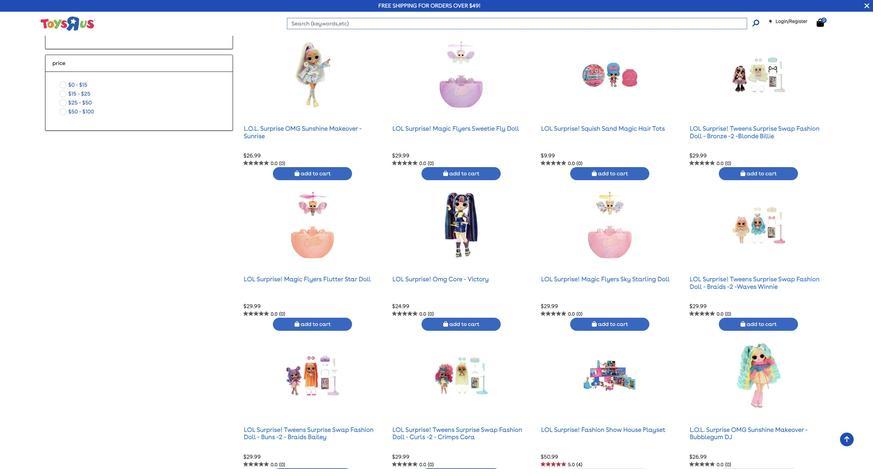 Task type: locate. For each thing, give the bounding box(es) containing it.
2 right bronze
[[731, 132, 734, 140]]

surprise up dj
[[706, 426, 730, 434]]

0.0 (0)
[[271, 10, 285, 15], [419, 10, 434, 15], [568, 10, 582, 15], [717, 10, 731, 15], [271, 161, 285, 166], [419, 161, 434, 166], [568, 161, 582, 166], [717, 161, 731, 166], [271, 311, 285, 317], [419, 311, 434, 317], [568, 311, 582, 317], [717, 311, 731, 317], [271, 462, 285, 468], [419, 462, 434, 468], [717, 462, 731, 468]]

swap inside lol surprise! tweens surprise swap fashion doll - bronze -2 -blonde billie
[[778, 125, 795, 132]]

shopping bag image inside 0 link
[[817, 19, 824, 27]]

tots
[[652, 125, 665, 132]]

surprise inside lol surprise! tweens surprise swap fashion doll - curls -2 - crimps cora
[[456, 426, 479, 434]]

2 right curls
[[429, 434, 433, 441]]

$25
[[81, 90, 90, 97], [68, 99, 78, 106]]

1 horizontal spatial $25
[[81, 90, 90, 97]]

0 vertical spatial $50
[[82, 99, 92, 106]]

blonde
[[738, 132, 758, 140]]

1 vertical spatial braids
[[288, 434, 306, 441]]

- inside the l.o.l. surprise omg sunshine makeover - sunrise
[[359, 125, 362, 132]]

2 inside lol surprise! tweens surprise swap fashion doll - braids -2 -waves winnie
[[730, 283, 733, 290]]

2 right the buns
[[279, 434, 282, 441]]

fashion inside lol surprise! tweens surprise swap fashion doll - curls -2 - crimps cora
[[499, 426, 522, 434]]

sunshine
[[302, 125, 328, 132], [748, 426, 774, 434]]

0.0 for lol surprise! tweens surprise swap fashion doll - braids -2 -waves winnie
[[717, 311, 723, 317]]

$100
[[82, 108, 94, 115]]

1 vertical spatial sunshine
[[748, 426, 774, 434]]

1 vertical spatial years
[[80, 27, 95, 33]]

braids inside lol surprise! tweens surprise swap fashion doll - braids -2 -waves winnie
[[707, 283, 726, 290]]

lol for lol surprise! fashion show house playset
[[541, 426, 553, 434]]

braids left bailey
[[288, 434, 306, 441]]

doll inside lol surprise! tweens surprise swap fashion doll - bronze -2 -blonde billie
[[690, 132, 702, 140]]

surprise inside lol surprise! tweens surprise swap fashion doll - buns -2 - braids bailey
[[307, 426, 331, 434]]

lol surprise! magic flyers flutter star doll link
[[244, 276, 371, 283]]

swap for cora
[[481, 426, 498, 434]]

omg for bubblegum
[[731, 426, 746, 434]]

price element
[[52, 59, 226, 67]]

l.o.l. inside the l.o.l. surprise omg sunshine makeover - sunrise
[[244, 125, 259, 132]]

flyers left sky
[[601, 276, 619, 283]]

l.o.l. surprise omg sunshine makeover - sunrise image
[[284, 40, 341, 109]]

lol for lol surprise! tweens surprise swap fashion doll - bronze -2 -blonde billie
[[690, 125, 701, 132]]

years for 8-10 years
[[80, 27, 95, 33]]

- inside l.o.l. surprise omg sunshine makeover - bubblegum dj
[[805, 426, 808, 434]]

tweens inside lol surprise! tweens surprise swap fashion doll - bronze -2 -blonde billie
[[730, 125, 752, 132]]

0 vertical spatial $15
[[79, 81, 87, 88]]

tweens for braids
[[284, 426, 306, 434]]

flyers left sweetie
[[453, 125, 470, 132]]

shopping bag image
[[592, 20, 597, 26], [740, 20, 745, 26], [443, 171, 448, 176], [592, 171, 597, 176], [740, 171, 745, 176], [295, 322, 299, 327], [740, 322, 745, 327]]

flyers left flutter
[[304, 276, 322, 283]]

$50 - $100 button
[[58, 107, 96, 116]]

2 for curls
[[429, 434, 433, 441]]

surprise! for lol surprise! fashion show house playset
[[554, 426, 580, 434]]

tweens inside lol surprise! tweens surprise swap fashion doll - buns -2 - braids bailey
[[284, 426, 306, 434]]

$50 up $100
[[82, 99, 92, 106]]

(4)
[[576, 462, 582, 468]]

0 horizontal spatial $50
[[68, 108, 78, 115]]

surprise inside lol surprise! tweens surprise swap fashion doll - braids -2 -waves winnie
[[753, 276, 777, 283]]

makeover inside l.o.l. surprise omg sunshine makeover - bubblegum dj
[[775, 426, 804, 434]]

0 horizontal spatial flyers
[[304, 276, 322, 283]]

bubblegum
[[690, 434, 723, 441]]

starling
[[632, 276, 656, 283]]

years up 8-10 years
[[78, 18, 93, 24]]

0.0 (0) for lol surprise! magic flyers sky starling doll
[[568, 311, 582, 317]]

lol inside lol surprise! tweens surprise swap fashion doll - curls -2 - crimps cora
[[392, 426, 404, 434]]

braids
[[707, 283, 726, 290], [288, 434, 306, 441]]

2 for braids
[[730, 283, 733, 290]]

0 horizontal spatial $26.99
[[243, 152, 261, 159]]

waves
[[737, 283, 756, 290]]

(0)
[[279, 10, 285, 15], [428, 10, 434, 15], [577, 10, 582, 15], [725, 10, 731, 15], [279, 161, 285, 166], [428, 161, 434, 166], [577, 161, 582, 166], [725, 161, 731, 166], [279, 311, 285, 317], [428, 311, 434, 317], [577, 311, 582, 317], [725, 311, 731, 317], [279, 462, 285, 468], [428, 462, 434, 468], [725, 462, 731, 468]]

1 vertical spatial omg
[[731, 426, 746, 434]]

l.o.l. inside l.o.l. surprise omg sunshine makeover - bubblegum dj
[[690, 426, 705, 434]]

lol surprise! magic flyers sky starling doll link
[[541, 276, 670, 283]]

0 vertical spatial omg
[[285, 125, 300, 132]]

surprise! for lol surprise! magic flyers sweetie fly doll
[[405, 125, 431, 132]]

1 vertical spatial $25
[[68, 99, 78, 106]]

0.0
[[271, 10, 278, 15], [419, 10, 426, 15], [568, 10, 575, 15], [717, 10, 723, 15], [271, 161, 278, 166], [419, 161, 426, 166], [568, 161, 575, 166], [717, 161, 723, 166], [271, 311, 278, 317], [419, 311, 426, 317], [568, 311, 575, 317], [717, 311, 723, 317], [271, 462, 278, 468], [419, 462, 426, 468], [717, 462, 723, 468]]

makeover inside the l.o.l. surprise omg sunshine makeover - sunrise
[[329, 125, 358, 132]]

1 horizontal spatial $15
[[79, 81, 87, 88]]

swap inside lol surprise! tweens surprise swap fashion doll - braids -2 -waves winnie
[[778, 276, 795, 283]]

lol for lol surprise! omg core - victory
[[392, 276, 404, 283]]

2
[[731, 132, 734, 140], [730, 283, 733, 290], [279, 434, 282, 441], [429, 434, 433, 441]]

lol surprise! magic flyers sky starling doll
[[541, 276, 670, 283]]

2 left waves
[[730, 283, 733, 290]]

$15 up $15 - $25
[[79, 81, 87, 88]]

0
[[822, 17, 825, 23]]

doll inside lol surprise! tweens surprise swap fashion doll - braids -2 -waves winnie
[[690, 283, 702, 290]]

omg for sunrise
[[285, 125, 300, 132]]

0 horizontal spatial sunshine
[[302, 125, 328, 132]]

1 horizontal spatial braids
[[707, 283, 726, 290]]

swap for winnie
[[778, 276, 795, 283]]

omg inside l.o.l. surprise omg sunshine makeover - bubblegum dj
[[731, 426, 746, 434]]

bailey
[[308, 434, 326, 441]]

years
[[78, 18, 93, 24], [80, 27, 95, 33]]

1 vertical spatial makeover
[[775, 426, 804, 434]]

$25 down $15 - $25 button
[[68, 99, 78, 106]]

0 vertical spatial years
[[78, 18, 93, 24]]

$50
[[82, 99, 92, 106], [68, 108, 78, 115]]

surprise for lol surprise! tweens surprise swap fashion doll - curls -2 - crimps cora
[[456, 426, 479, 434]]

swap inside lol surprise! tweens surprise swap fashion doll - curls -2 - crimps cora
[[481, 426, 498, 434]]

magic for lol surprise! magic flyers sweetie fly doll
[[433, 125, 451, 132]]

surprise for lol surprise! tweens surprise swap fashion doll - braids -2 -waves winnie
[[753, 276, 777, 283]]

braids inside lol surprise! tweens surprise swap fashion doll - buns -2 - braids bailey
[[288, 434, 306, 441]]

surprise! for lol surprise! tweens surprise swap fashion doll - bronze -2 -blonde billie
[[703, 125, 728, 132]]

0 vertical spatial sunshine
[[302, 125, 328, 132]]

2 inside lol surprise! tweens surprise swap fashion doll - curls -2 - crimps cora
[[429, 434, 433, 441]]

free shipping for orders over $49! link
[[378, 2, 481, 9]]

$15 down $0 - $15 button
[[68, 90, 76, 97]]

1 horizontal spatial sunshine
[[748, 426, 774, 434]]

0 vertical spatial braids
[[707, 283, 726, 290]]

1 horizontal spatial $26.99
[[689, 454, 707, 460]]

0 horizontal spatial braids
[[288, 434, 306, 441]]

sand
[[602, 125, 617, 132]]

buns
[[261, 434, 275, 441]]

lol surprise! tweens surprise swap fashion doll - bronze -2 -blonde billie image
[[730, 40, 787, 109]]

5-
[[68, 18, 74, 24]]

surprise inside the l.o.l. surprise omg sunshine makeover - sunrise
[[260, 125, 284, 132]]

surprise inside lol surprise! tweens surprise swap fashion doll - bronze -2 -blonde billie
[[753, 125, 777, 132]]

$50 down $25 - $50 button
[[68, 108, 78, 115]]

0.0 (0) for lol surprise! magic flyers sweetie fly doll
[[419, 161, 434, 166]]

0 horizontal spatial l.o.l.
[[244, 125, 259, 132]]

1 vertical spatial $50
[[68, 108, 78, 115]]

0.0 for lol surprise! tweens surprise swap fashion doll - bronze -2 -blonde billie
[[717, 161, 723, 166]]

lol surprise! squish sand magic hair tots image
[[582, 40, 638, 109]]

victory
[[468, 276, 489, 283]]

omg
[[285, 125, 300, 132], [731, 426, 746, 434]]

2 inside lol surprise! tweens surprise swap fashion doll - bronze -2 -blonde billie
[[731, 132, 734, 140]]

cart
[[319, 20, 331, 26], [468, 20, 479, 26], [617, 20, 628, 26], [765, 20, 777, 26], [319, 170, 331, 177], [468, 170, 479, 177], [617, 170, 628, 177], [765, 170, 777, 177], [319, 321, 331, 328], [468, 321, 479, 328], [617, 321, 628, 328], [765, 321, 777, 328]]

$26.99 down sunrise
[[243, 152, 261, 159]]

makeover
[[329, 125, 358, 132], [775, 426, 804, 434]]

doll for lol surprise! magic flyers sky starling doll
[[657, 276, 670, 283]]

surprise! inside lol surprise! tweens surprise swap fashion doll - bronze -2 -blonde billie
[[703, 125, 728, 132]]

l.o.l. surprise omg sunshine makeover - bubblegum dj link
[[690, 426, 808, 441]]

add to cart button
[[273, 17, 352, 30], [422, 17, 501, 30], [570, 17, 649, 30], [719, 17, 798, 30], [273, 167, 352, 180], [422, 167, 501, 180], [570, 167, 649, 180], [719, 167, 798, 180], [273, 318, 352, 331], [422, 318, 501, 331], [570, 318, 649, 331], [719, 318, 798, 331]]

-
[[76, 81, 78, 88], [78, 90, 80, 97], [79, 99, 81, 106], [79, 108, 81, 115], [359, 125, 362, 132], [703, 132, 705, 140], [728, 132, 731, 140], [736, 132, 738, 140], [464, 276, 466, 283], [703, 283, 705, 290], [727, 283, 730, 290], [734, 283, 737, 290], [805, 426, 808, 434], [257, 434, 259, 441], [276, 434, 279, 441], [284, 434, 286, 441], [406, 434, 408, 441], [426, 434, 429, 441], [434, 434, 436, 441]]

2 for bronze
[[731, 132, 734, 140]]

lol for lol surprise! magic flyers flutter star doll
[[244, 276, 255, 283]]

surprise for lol surprise! tweens surprise swap fashion doll - bronze -2 -blonde billie
[[753, 125, 777, 132]]

doll inside lol surprise! tweens surprise swap fashion doll - buns -2 - braids bailey
[[244, 434, 256, 441]]

swap inside lol surprise! tweens surprise swap fashion doll - buns -2 - braids bailey
[[332, 426, 349, 434]]

0.0 for lol surprise! omg core - victory
[[419, 311, 426, 317]]

lol surprise! tweens surprise swap fashion doll - curls -2 - crimps cora link
[[392, 426, 522, 441]]

l.o.l. surprise omg sunshine makeover - sunrise link
[[244, 125, 362, 140]]

surprise! inside lol surprise! tweens surprise swap fashion doll - braids -2 -waves winnie
[[703, 276, 728, 283]]

$29.99
[[392, 152, 409, 159], [689, 152, 707, 159], [243, 303, 261, 310], [541, 303, 558, 310], [689, 303, 707, 310], [243, 454, 261, 460], [392, 454, 409, 460]]

surprise up sunrise
[[260, 125, 284, 132]]

$49!
[[469, 2, 481, 9]]

lol inside lol surprise! tweens surprise swap fashion doll - braids -2 -waves winnie
[[690, 276, 701, 283]]

(0) for lol surprise! tweens surprise swap fashion doll - buns -2 - braids bailey
[[279, 462, 285, 468]]

omg inside the l.o.l. surprise omg sunshine makeover - sunrise
[[285, 125, 300, 132]]

0.0 (0) for lol surprise! tweens surprise swap fashion doll - bronze -2 -blonde billie
[[717, 161, 731, 166]]

l.o.l.
[[244, 125, 259, 132], [690, 426, 705, 434]]

0.0 for lol surprise! magic flyers sky starling doll
[[568, 311, 575, 317]]

doll
[[507, 125, 519, 132], [690, 132, 702, 140], [359, 276, 371, 283], [657, 276, 670, 283], [690, 283, 702, 290], [244, 434, 256, 441], [392, 434, 404, 441]]

$15 - $25
[[68, 90, 90, 97]]

winnie
[[758, 283, 778, 290]]

fashion for lol surprise! tweens surprise swap fashion doll - curls -2 - crimps cora
[[499, 426, 522, 434]]

$26.99 for l.o.l. surprise omg sunshine makeover - bubblegum dj
[[689, 454, 707, 460]]

lol for lol surprise! tweens surprise swap fashion doll - curls -2 - crimps cora
[[392, 426, 404, 434]]

$29.99 for lol surprise! magic flyers sweetie fly doll
[[392, 152, 409, 159]]

star
[[345, 276, 357, 283]]

crimps
[[438, 434, 459, 441]]

surprise up bailey
[[307, 426, 331, 434]]

surprise! for lol surprise! squish sand magic hair tots
[[554, 125, 580, 132]]

0 horizontal spatial $15
[[68, 90, 76, 97]]

1 vertical spatial $15
[[68, 90, 76, 97]]

price
[[52, 60, 65, 66]]

flyers for flutter
[[304, 276, 322, 283]]

add to cart
[[299, 20, 331, 26], [448, 20, 479, 26], [597, 20, 628, 26], [745, 20, 777, 26], [299, 170, 331, 177], [448, 170, 479, 177], [597, 170, 628, 177], [745, 170, 777, 177], [299, 321, 331, 328], [448, 321, 479, 328], [597, 321, 628, 328], [745, 321, 777, 328]]

surprise up cora
[[456, 426, 479, 434]]

$25 - $50 button
[[58, 98, 94, 107]]

$26.99 down bubblegum
[[689, 454, 707, 460]]

surprise up billie
[[753, 125, 777, 132]]

sky
[[620, 276, 631, 283]]

lol surprise! magic flyers sky starling doll image
[[582, 191, 638, 260]]

l.o.l. for l.o.l. surprise omg sunshine makeover - sunrise
[[244, 125, 259, 132]]

1 horizontal spatial makeover
[[775, 426, 804, 434]]

0.0 for l.o.l. surprise omg sunshine makeover - sunrise
[[271, 161, 278, 166]]

$29.99 for lol surprise! tweens surprise swap fashion doll - curls -2 - crimps cora
[[392, 454, 409, 460]]

lol surprise! tweens surprise swap fashion doll - curls -2 - crimps cora
[[392, 426, 522, 441]]

l.o.l. up sunrise
[[244, 125, 259, 132]]

surprise! inside lol surprise! tweens surprise swap fashion doll - curls -2 - crimps cora
[[405, 426, 431, 434]]

0 vertical spatial $26.99
[[243, 152, 261, 159]]

toys r us image
[[40, 16, 95, 32]]

lol surprise! magic flyers sweetie fly doll image
[[433, 40, 490, 109]]

tweens inside lol surprise! tweens surprise swap fashion doll - curls -2 - crimps cora
[[433, 426, 454, 434]]

doll inside lol surprise! tweens surprise swap fashion doll - curls -2 - crimps cora
[[392, 434, 404, 441]]

lol surprise! tweens surprise swap fashion doll - buns -2 - braids bailey
[[244, 426, 374, 441]]

lol inside lol surprise! tweens surprise swap fashion doll - bronze -2 -blonde billie
[[690, 125, 701, 132]]

fashion inside lol surprise! tweens surprise swap fashion doll - bronze -2 -blonde billie
[[796, 125, 819, 132]]

doll for lol surprise! tweens surprise swap fashion doll - bronze -2 -blonde billie
[[690, 132, 702, 140]]

0 vertical spatial $25
[[81, 90, 90, 97]]

core
[[449, 276, 462, 283]]

fashion
[[796, 125, 819, 132], [796, 276, 819, 283], [350, 426, 374, 434], [499, 426, 522, 434], [581, 426, 604, 434]]

lol surprise! tweens surprise swap fashion doll - bronze -2 -blonde billie link
[[690, 125, 819, 140]]

close button image
[[864, 2, 869, 10]]

magic for lol surprise! magic flyers flutter star doll
[[284, 276, 302, 283]]

l.o.l. surprise omg sunshine makeover - sunrise
[[244, 125, 362, 140]]

1 vertical spatial $26.99
[[689, 454, 707, 460]]

fashion inside lol surprise! tweens surprise swap fashion doll - buns -2 - braids bailey
[[350, 426, 374, 434]]

lol surprise! tweens surprise swap fashion doll - braids -2 -waves winnie image
[[730, 191, 787, 260]]

lol
[[392, 125, 404, 132], [541, 125, 553, 132], [690, 125, 701, 132], [244, 276, 255, 283], [392, 276, 404, 283], [541, 276, 553, 283], [690, 276, 701, 283], [244, 426, 255, 434], [392, 426, 404, 434], [541, 426, 553, 434]]

lol surprise! tweens surprise swap fashion doll - braids -2 -waves winnie
[[690, 276, 819, 290]]

years right "10"
[[80, 27, 95, 33]]

2 horizontal spatial flyers
[[601, 276, 619, 283]]

1 horizontal spatial flyers
[[453, 125, 470, 132]]

surprise up winnie
[[753, 276, 777, 283]]

magic
[[433, 125, 451, 132], [619, 125, 637, 132], [284, 276, 302, 283], [581, 276, 600, 283]]

lol for lol surprise! magic flyers sky starling doll
[[541, 276, 553, 283]]

1 horizontal spatial omg
[[731, 426, 746, 434]]

1 horizontal spatial $50
[[82, 99, 92, 106]]

l.o.l. up bubblegum
[[690, 426, 705, 434]]

$15 inside button
[[79, 81, 87, 88]]

(0) for lol surprise! omg core - victory
[[428, 311, 434, 317]]

swap for bailey
[[332, 426, 349, 434]]

hair
[[638, 125, 651, 132]]

0 link
[[817, 17, 831, 27]]

lol inside lol surprise! tweens surprise swap fashion doll - buns -2 - braids bailey
[[244, 426, 255, 434]]

makeover for l.o.l. surprise omg sunshine makeover - sunrise
[[329, 125, 358, 132]]

squish
[[581, 125, 600, 132]]

0 vertical spatial l.o.l.
[[244, 125, 259, 132]]

braids left waves
[[707, 283, 726, 290]]

$25 up $25 - $50
[[81, 90, 90, 97]]

lol surprise! magic flyers flutter star doll image
[[284, 191, 341, 260]]

1 horizontal spatial l.o.l.
[[690, 426, 705, 434]]

tweens for crimps
[[433, 426, 454, 434]]

fashion inside lol surprise! tweens surprise swap fashion doll - braids -2 -waves winnie
[[796, 276, 819, 283]]

shopping bag image
[[817, 19, 824, 27], [295, 20, 299, 26], [443, 20, 448, 26], [295, 171, 299, 176], [443, 322, 448, 327], [592, 322, 597, 327]]

omg
[[433, 276, 447, 283]]

$15 inside button
[[68, 90, 76, 97]]

1 vertical spatial l.o.l.
[[690, 426, 705, 434]]

2 inside lol surprise! tweens surprise swap fashion doll - buns -2 - braids bailey
[[279, 434, 282, 441]]

surprise!
[[405, 125, 431, 132], [554, 125, 580, 132], [703, 125, 728, 132], [257, 276, 282, 283], [405, 276, 431, 283], [554, 276, 580, 283], [703, 276, 728, 283], [257, 426, 282, 434], [405, 426, 431, 434], [554, 426, 580, 434]]

tweens for waves
[[730, 276, 752, 283]]

0 vertical spatial makeover
[[329, 125, 358, 132]]

0 horizontal spatial omg
[[285, 125, 300, 132]]

to
[[313, 20, 318, 26], [461, 20, 467, 26], [610, 20, 615, 26], [759, 20, 764, 26], [313, 170, 318, 177], [461, 170, 467, 177], [610, 170, 615, 177], [759, 170, 764, 177], [313, 321, 318, 328], [461, 321, 467, 328], [610, 321, 615, 328], [759, 321, 764, 328]]

sunshine inside the l.o.l. surprise omg sunshine makeover - sunrise
[[302, 125, 328, 132]]

surprise! for lol surprise! tweens surprise swap fashion doll - curls -2 - crimps cora
[[405, 426, 431, 434]]

years inside button
[[80, 27, 95, 33]]

fashion for lol surprise! tweens surprise swap fashion doll - braids -2 -waves winnie
[[796, 276, 819, 283]]

tweens inside lol surprise! tweens surprise swap fashion doll - braids -2 -waves winnie
[[730, 276, 752, 283]]

swap
[[778, 125, 795, 132], [778, 276, 795, 283], [332, 426, 349, 434], [481, 426, 498, 434]]

0.0 for lol surprise! squish sand magic hair tots
[[568, 161, 575, 166]]

surprise! inside lol surprise! tweens surprise swap fashion doll - buns -2 - braids bailey
[[257, 426, 282, 434]]

add
[[301, 20, 311, 26], [449, 20, 460, 26], [598, 20, 609, 26], [747, 20, 757, 26], [301, 170, 311, 177], [449, 170, 460, 177], [598, 170, 609, 177], [747, 170, 757, 177], [301, 321, 311, 328], [449, 321, 460, 328], [598, 321, 609, 328], [747, 321, 757, 328]]

0.0 (0) for l.o.l. surprise omg sunshine makeover - bubblegum dj
[[717, 462, 731, 468]]

years inside button
[[78, 18, 93, 24]]

0.0 (0) for lol surprise! squish sand magic hair tots
[[568, 161, 582, 166]]

flyers
[[453, 125, 470, 132], [304, 276, 322, 283], [601, 276, 619, 283]]

tweens for blonde
[[730, 125, 752, 132]]

flyers for sweetie
[[453, 125, 470, 132]]

surprise inside l.o.l. surprise omg sunshine makeover - bubblegum dj
[[706, 426, 730, 434]]

0 horizontal spatial makeover
[[329, 125, 358, 132]]

fashion for lol surprise! tweens surprise swap fashion doll - bronze -2 -blonde billie
[[796, 125, 819, 132]]

(0) for lol surprise! tweens surprise swap fashion doll - curls -2 - crimps cora
[[428, 462, 434, 468]]

l.o.l. surprise omg sunshine makeover - bubblegum dj image
[[730, 341, 787, 410]]

sunshine inside l.o.l. surprise omg sunshine makeover - bubblegum dj
[[748, 426, 774, 434]]

None search field
[[287, 18, 759, 29]]



Task type: vqa. For each thing, say whether or not it's contained in the screenshot.
Surprise! corresponding to LOL Surprise! Magic Flyers Sweetie Fly Doll
yes



Task type: describe. For each thing, give the bounding box(es) containing it.
swap for billie
[[778, 125, 795, 132]]

5-7 years button
[[58, 17, 95, 26]]

lol surprise! fashion show house playset link
[[541, 426, 665, 434]]

8-
[[68, 27, 74, 33]]

(0) for lol surprise! magic flyers sky starling doll
[[577, 311, 582, 317]]

surprise! for lol surprise! magic flyers flutter star doll
[[257, 276, 282, 283]]

0.0 (0) for lol surprise! omg core - victory
[[419, 311, 434, 317]]

0 horizontal spatial $25
[[68, 99, 78, 106]]

billie
[[760, 132, 774, 140]]

surprise! for lol surprise! tweens surprise swap fashion doll - braids -2 -waves winnie
[[703, 276, 728, 283]]

lol surprise! omg core - victory image
[[433, 191, 490, 260]]

sunrise
[[244, 132, 265, 140]]

0.0 (0) for lol surprise! magic flyers flutter star doll
[[271, 311, 285, 317]]

over
[[453, 2, 468, 9]]

lol surprise! tweens surprise swap fashion doll - buns -2 - braids bailey image
[[284, 341, 341, 410]]

doll for lol surprise! magic flyers sweetie fly doll
[[507, 125, 519, 132]]

for
[[418, 2, 429, 9]]

fly
[[496, 125, 505, 132]]

$50.99
[[541, 454, 558, 460]]

0.0 for lol surprise! tweens surprise swap fashion doll - buns -2 - braids bailey
[[271, 462, 278, 468]]

shopping bag image for lol surprise! magic flyers flutter star doll
[[295, 322, 299, 327]]

sunshine for sunrise
[[302, 125, 328, 132]]

0.0 (0) for lol surprise! tweens surprise swap fashion doll - buns -2 - braids bailey
[[271, 462, 285, 468]]

0.0 for lol surprise! magic flyers flutter star doll
[[271, 311, 278, 317]]

lol surprise! tweens surprise swap fashion doll - curls -2 - crimps cora image
[[433, 341, 490, 410]]

$50 inside button
[[68, 108, 78, 115]]

0.0 (0) for lol surprise! tweens surprise swap fashion doll - braids -2 -waves winnie
[[717, 311, 731, 317]]

5.0 (4)
[[568, 462, 582, 468]]

magic for lol surprise! magic flyers sky starling doll
[[581, 276, 600, 283]]

fashion for lol surprise! tweens surprise swap fashion doll - buns -2 - braids bailey
[[350, 426, 374, 434]]

Enter Keyword or Item No. search field
[[287, 18, 747, 29]]

- inside button
[[79, 108, 81, 115]]

doll for lol surprise! tweens surprise swap fashion doll - braids -2 -waves winnie
[[690, 283, 702, 290]]

lol surprise! squish sand magic hair tots link
[[541, 125, 665, 132]]

$29.99 for lol surprise! magic flyers sky starling doll
[[541, 303, 558, 310]]

0.0 for lol surprise! tweens surprise swap fashion doll - curls -2 - crimps cora
[[419, 462, 426, 468]]

0.0 for lol surprise! magic flyers sweetie fly doll
[[419, 161, 426, 166]]

playset
[[643, 426, 665, 434]]

surprise for lol surprise! tweens surprise swap fashion doll - buns -2 - braids bailey
[[307, 426, 331, 434]]

(0) for lol surprise! tweens surprise swap fashion doll - bronze -2 -blonde billie
[[725, 161, 731, 166]]

(0) for l.o.l. surprise omg sunshine makeover - bubblegum dj
[[725, 462, 731, 468]]

shopping bag image for lol surprise! squish sand magic hair tots
[[592, 171, 597, 176]]

lol surprise! fashion show house playset image
[[582, 341, 638, 410]]

shopping bag image for lol surprise! tweens surprise swap fashion doll - braids -2 -waves winnie
[[740, 322, 745, 327]]

5.0
[[568, 462, 575, 468]]

0.0 (0) for lol surprise! tweens surprise swap fashion doll - curls -2 - crimps cora
[[419, 462, 434, 468]]

free shipping for orders over $49!
[[378, 2, 481, 9]]

(0) for l.o.l. surprise omg sunshine makeover - sunrise
[[279, 161, 285, 166]]

0.0 for l.o.l. surprise omg sunshine makeover - bubblegum dj
[[717, 462, 723, 468]]

l.o.l. surprise omg sunshine makeover - bubblegum dj
[[690, 426, 808, 441]]

(0) for lol surprise! magic flyers sweetie fly doll
[[428, 161, 434, 166]]

years for 5-7 years
[[78, 18, 93, 24]]

surprise! for lol surprise! magic flyers sky starling doll
[[554, 276, 580, 283]]

$24.99
[[392, 303, 409, 310]]

flyers for sky
[[601, 276, 619, 283]]

dj
[[725, 434, 732, 441]]

7
[[74, 18, 77, 24]]

lol surprise! fashion show house playset
[[541, 426, 665, 434]]

doll for lol surprise! tweens surprise swap fashion doll - curls -2 - crimps cora
[[392, 434, 404, 441]]

free
[[378, 2, 391, 9]]

$50 - $100
[[68, 108, 94, 115]]

login/register
[[776, 18, 807, 24]]

lol surprise! omg core - victory link
[[392, 276, 489, 283]]

shopping bag image for lol surprise! magic flyers sweetie fly doll
[[443, 171, 448, 176]]

sweetie
[[472, 125, 495, 132]]

$29.99 for lol surprise! tweens surprise swap fashion doll - buns -2 - braids bailey
[[243, 454, 261, 460]]

2 for buns
[[279, 434, 282, 441]]

$50 inside button
[[82, 99, 92, 106]]

doll for lol surprise! tweens surprise swap fashion doll - buns -2 - braids bailey
[[244, 434, 256, 441]]

show
[[606, 426, 622, 434]]

lol surprise! tweens surprise swap fashion doll - buns -2 - braids bailey link
[[244, 426, 374, 441]]

house
[[623, 426, 641, 434]]

lol surprise! magic flyers sweetie fly doll
[[392, 125, 519, 132]]

lol surprise! tweens surprise swap fashion doll - braids -2 -waves winnie link
[[690, 276, 819, 290]]

0.0 (0) for l.o.l. surprise omg sunshine makeover - sunrise
[[271, 161, 285, 166]]

8-10 years
[[68, 27, 95, 33]]

makeover for l.o.l. surprise omg sunshine makeover - bubblegum dj
[[775, 426, 804, 434]]

(0) for lol surprise! tweens surprise swap fashion doll - braids -2 -waves winnie
[[725, 311, 731, 317]]

$0
[[68, 81, 75, 88]]

lol for lol surprise! magic flyers sweetie fly doll
[[392, 125, 404, 132]]

$19.99
[[392, 2, 408, 8]]

- inside button
[[76, 81, 78, 88]]

lol surprise! tweens surprise swap fashion doll - bronze -2 -blonde billie
[[690, 125, 819, 140]]

lol surprise! squish sand magic hair tots
[[541, 125, 665, 132]]

flutter
[[323, 276, 343, 283]]

surprise! for lol surprise! tweens surprise swap fashion doll - buns -2 - braids bailey
[[257, 426, 282, 434]]

$29.99 for lol surprise! magic flyers flutter star doll
[[243, 303, 261, 310]]

5-7 years
[[68, 18, 93, 24]]

lol for lol surprise! tweens surprise swap fashion doll - buns -2 - braids bailey
[[244, 426, 255, 434]]

lol surprise! omg core - victory
[[392, 276, 489, 283]]

lol surprise! magic flyers sweetie fly doll link
[[392, 125, 519, 132]]

cora
[[460, 434, 475, 441]]

curls
[[410, 434, 425, 441]]

10
[[74, 27, 79, 33]]

shopping bag image for lol surprise! tweens surprise swap fashion doll - bronze -2 -blonde billie
[[740, 171, 745, 176]]

lol surprise! magic flyers flutter star doll
[[244, 276, 371, 283]]

orders
[[430, 2, 452, 9]]

(0) for lol surprise! squish sand magic hair tots
[[577, 161, 582, 166]]

$29.99 for lol surprise! tweens surprise swap fashion doll - bronze -2 -blonde billie
[[689, 152, 707, 159]]

lol for lol surprise! squish sand magic hair tots
[[541, 125, 553, 132]]

surprise! for lol surprise! omg core - victory
[[405, 276, 431, 283]]

sunshine for bubblegum
[[748, 426, 774, 434]]

l.o.l. for l.o.l. surprise omg sunshine makeover - bubblegum dj
[[690, 426, 705, 434]]

8-10 years button
[[58, 26, 97, 35]]

$25 - $50
[[68, 99, 92, 106]]

(0) for lol surprise! magic flyers flutter star doll
[[279, 311, 285, 317]]

$0 - $15 button
[[58, 80, 89, 89]]

lol for lol surprise! tweens surprise swap fashion doll - braids -2 -waves winnie
[[690, 276, 701, 283]]

$15 - $25 button
[[58, 89, 92, 98]]

doll for lol surprise! magic flyers flutter star doll
[[359, 276, 371, 283]]

$0 - $15
[[68, 81, 87, 88]]

$26.99 for l.o.l. surprise omg sunshine makeover - sunrise
[[243, 152, 261, 159]]

$9.99
[[541, 152, 555, 159]]

$29.99 for lol surprise! tweens surprise swap fashion doll - braids -2 -waves winnie
[[689, 303, 707, 310]]

shipping
[[393, 2, 417, 9]]

bronze
[[707, 132, 727, 140]]

login/register button
[[768, 18, 807, 25]]



